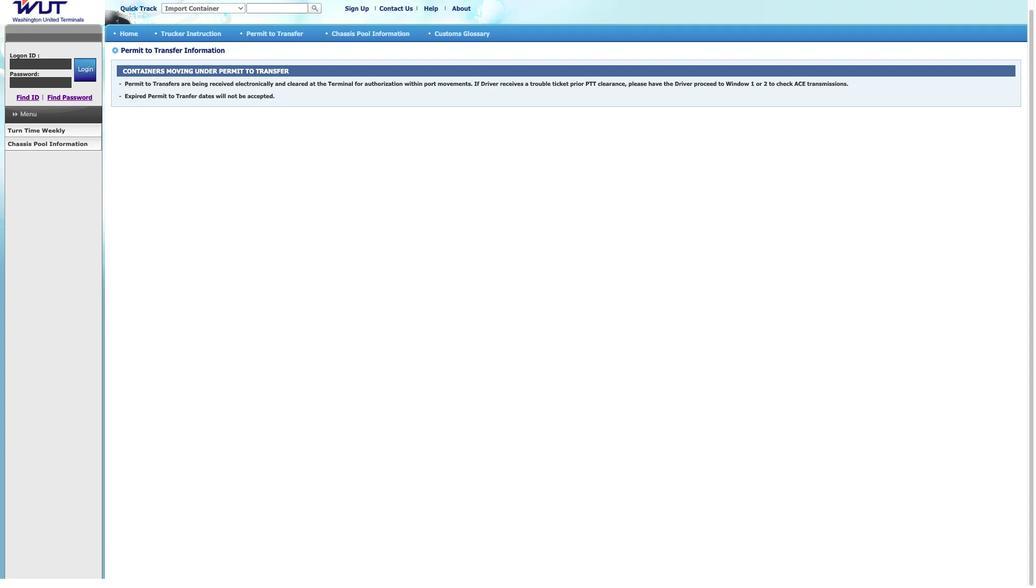 Task type: describe. For each thing, give the bounding box(es) containing it.
0 horizontal spatial pool
[[34, 140, 47, 147]]

help
[[424, 5, 438, 12]]

logon
[[10, 52, 27, 59]]

0 vertical spatial chassis pool information
[[332, 30, 410, 37]]

trucker instruction
[[161, 30, 221, 37]]

contact us
[[379, 5, 413, 12]]

id for logon
[[29, 52, 36, 59]]

turn time weekly
[[8, 127, 65, 134]]

quick
[[120, 5, 138, 12]]

time
[[24, 127, 40, 134]]

0 horizontal spatial information
[[49, 140, 88, 147]]

:
[[38, 52, 40, 59]]

home
[[120, 30, 138, 37]]

customs
[[435, 30, 461, 37]]

customs glossary
[[435, 30, 490, 37]]

us
[[405, 5, 413, 12]]

quick track
[[120, 5, 157, 12]]

permit to transfer
[[246, 30, 303, 37]]

0 horizontal spatial chassis pool information
[[8, 140, 88, 147]]

instruction
[[187, 30, 221, 37]]

sign up link
[[345, 5, 369, 12]]

contact us link
[[379, 5, 413, 12]]

track
[[140, 5, 157, 12]]

find password
[[47, 94, 92, 101]]

0 vertical spatial chassis
[[332, 30, 355, 37]]

about
[[452, 5, 471, 12]]



Task type: vqa. For each thing, say whether or not it's contained in the screenshot.
the topmost Chassis Pool Information
yes



Task type: locate. For each thing, give the bounding box(es) containing it.
1 horizontal spatial chassis pool information
[[332, 30, 410, 37]]

about link
[[452, 5, 471, 12]]

information down contact
[[372, 30, 410, 37]]

0 vertical spatial information
[[372, 30, 410, 37]]

find password link
[[47, 94, 92, 101]]

id for find
[[32, 94, 39, 101]]

login image
[[74, 58, 96, 82]]

find id
[[16, 94, 39, 101]]

None password field
[[10, 77, 72, 88]]

information
[[372, 30, 410, 37], [49, 140, 88, 147]]

id left :
[[29, 52, 36, 59]]

permit
[[246, 30, 267, 37]]

pool down up
[[357, 30, 370, 37]]

information down weekly
[[49, 140, 88, 147]]

chassis pool information link
[[5, 137, 102, 151]]

password:
[[10, 70, 39, 77]]

0 horizontal spatial chassis
[[8, 140, 32, 147]]

sign
[[345, 5, 359, 12]]

id
[[29, 52, 36, 59], [32, 94, 39, 101]]

2 find from the left
[[47, 94, 61, 101]]

find for find id
[[16, 94, 30, 101]]

chassis pool information down up
[[332, 30, 410, 37]]

contact
[[379, 5, 403, 12]]

find
[[16, 94, 30, 101], [47, 94, 61, 101]]

1 vertical spatial chassis pool information
[[8, 140, 88, 147]]

0 horizontal spatial find
[[16, 94, 30, 101]]

turn
[[8, 127, 22, 134]]

chassis
[[332, 30, 355, 37], [8, 140, 32, 147]]

1 horizontal spatial chassis
[[332, 30, 355, 37]]

weekly
[[42, 127, 65, 134]]

pool down turn time weekly at the top
[[34, 140, 47, 147]]

1 vertical spatial id
[[32, 94, 39, 101]]

chassis pool information down turn time weekly link at the top left
[[8, 140, 88, 147]]

glossary
[[463, 30, 490, 37]]

pool
[[357, 30, 370, 37], [34, 140, 47, 147]]

0 vertical spatial id
[[29, 52, 36, 59]]

sign up
[[345, 5, 369, 12]]

1 vertical spatial chassis
[[8, 140, 32, 147]]

chassis down sign
[[332, 30, 355, 37]]

turn time weekly link
[[5, 124, 102, 137]]

1 find from the left
[[16, 94, 30, 101]]

find left password
[[47, 94, 61, 101]]

1 vertical spatial pool
[[34, 140, 47, 147]]

trucker
[[161, 30, 185, 37]]

find id link
[[16, 94, 39, 101]]

1 horizontal spatial information
[[372, 30, 410, 37]]

up
[[361, 5, 369, 12]]

help link
[[424, 5, 438, 12]]

password
[[62, 94, 92, 101]]

chassis down turn
[[8, 140, 32, 147]]

transfer
[[277, 30, 303, 37]]

0 vertical spatial pool
[[357, 30, 370, 37]]

None text field
[[246, 3, 308, 13]]

find down password:
[[16, 94, 30, 101]]

to
[[269, 30, 275, 37]]

1 horizontal spatial find
[[47, 94, 61, 101]]

None text field
[[10, 59, 72, 69]]

1 vertical spatial information
[[49, 140, 88, 147]]

1 horizontal spatial pool
[[357, 30, 370, 37]]

chassis pool information
[[332, 30, 410, 37], [8, 140, 88, 147]]

logon id :
[[10, 52, 40, 59]]

find for find password
[[47, 94, 61, 101]]

id down password:
[[32, 94, 39, 101]]



